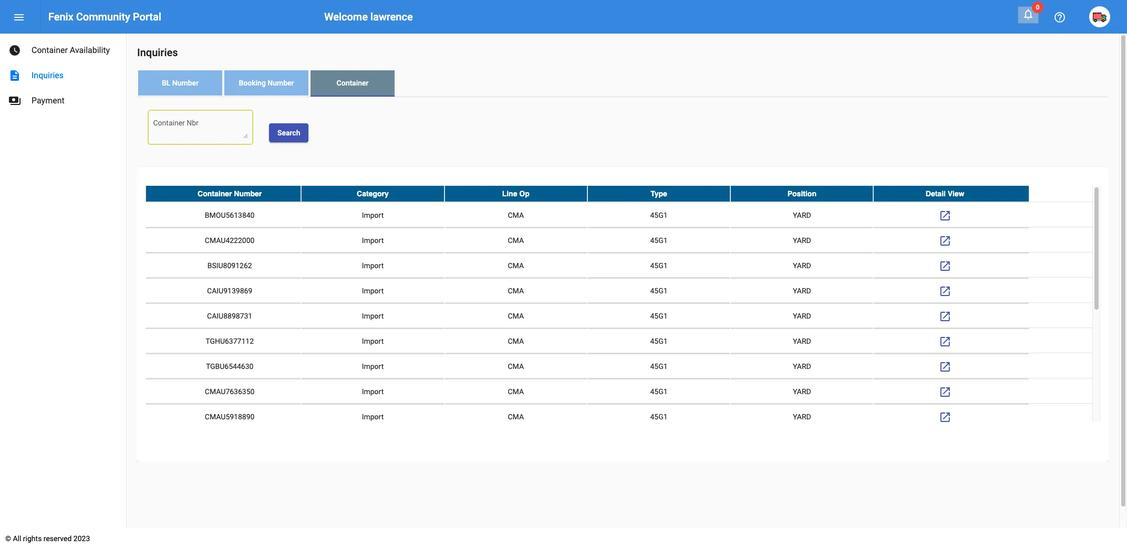 Task type: describe. For each thing, give the bounding box(es) containing it.
community
[[76, 11, 130, 23]]

7 open_in_new row from the top
[[146, 354, 1093, 380]]

import for cmau7636350
[[362, 388, 384, 396]]

45g1 for cmau7636350
[[651, 388, 668, 396]]

45g1 for caiu9139869
[[651, 287, 668, 295]]

cmau5918890
[[205, 413, 255, 422]]

cma for bsiu8091262
[[508, 262, 524, 270]]

navigation containing watch_later
[[0, 34, 126, 114]]

import for caiu8898731
[[362, 312, 384, 321]]

reserved
[[44, 535, 72, 544]]

watch_later
[[8, 44, 21, 57]]

all
[[13, 535, 21, 544]]

yard for caiu8898731
[[793, 312, 812, 321]]

payments
[[8, 95, 21, 107]]

cma for caiu8898731
[[508, 312, 524, 321]]

fenix community portal
[[48, 11, 161, 23]]

open_in_new for caiu8898731
[[939, 311, 952, 323]]

1 horizontal spatial inquiries
[[137, 46, 178, 59]]

booking number tab panel
[[137, 97, 1109, 463]]

yard for bsiu8091262
[[793, 262, 812, 270]]

booking
[[239, 79, 266, 87]]

fenix
[[48, 11, 74, 23]]

no color image containing payments
[[8, 95, 21, 107]]

yard for tghu6377112
[[793, 337, 812, 346]]

bl number tab panel
[[137, 97, 1109, 463]]

welcome
[[324, 11, 368, 23]]

open_in_new button for bmou5613840
[[935, 205, 956, 226]]

1 open_in_new row from the top
[[146, 202, 1093, 229]]

cma for bmou5613840
[[508, 211, 524, 220]]

line
[[502, 190, 518, 198]]

2023
[[74, 535, 90, 544]]

yard for cmau7636350
[[793, 388, 812, 396]]

yard for caiu9139869
[[793, 287, 812, 295]]

number for container number
[[234, 190, 262, 198]]

open_in_new button for tgbu6544630
[[935, 356, 956, 377]]

caiu9139869
[[207, 287, 252, 295]]

description
[[8, 69, 21, 82]]

import for tghu6377112
[[362, 337, 384, 346]]

5 open_in_new row from the top
[[146, 303, 1093, 330]]

grid containing open_in_new
[[146, 186, 1101, 431]]

op
[[520, 190, 530, 198]]

45g1 for tgbu6544630
[[651, 363, 668, 371]]

menu button
[[8, 6, 29, 27]]

4 open_in_new row from the top
[[146, 278, 1093, 304]]

yard for bmou5613840
[[793, 211, 812, 220]]

no color image containing description
[[8, 69, 21, 82]]

category column header
[[301, 186, 445, 202]]

45g1 for tghu6377112
[[651, 337, 668, 346]]

cmau7636350
[[205, 388, 255, 396]]

open_in_new button for caiu9139869
[[935, 281, 956, 302]]

line op column header
[[445, 186, 588, 202]]

type column header
[[588, 186, 731, 202]]

line op
[[502, 190, 530, 198]]

bl
[[162, 79, 171, 87]]

open_in_new button for cmau7636350
[[935, 382, 956, 403]]

open_in_new button for cmau5918890
[[935, 407, 956, 428]]

45g1 for caiu8898731
[[651, 312, 668, 321]]

menu
[[13, 11, 25, 24]]

detail view
[[926, 190, 965, 198]]

search button
[[269, 123, 309, 142]]

45g1 for bsiu8091262
[[651, 262, 668, 270]]

welcome lawrence
[[324, 11, 413, 23]]

availability
[[70, 45, 110, 55]]

6 open_in_new row from the top
[[146, 329, 1093, 355]]

caiu8898731
[[207, 312, 252, 321]]

open_in_new button for bsiu8091262
[[935, 255, 956, 276]]

45g1 for cmau5918890
[[651, 413, 668, 422]]

payment
[[32, 96, 65, 106]]



Task type: vqa. For each thing, say whether or not it's contained in the screenshot.
6th 45G1 from the top of the page
yes



Task type: locate. For each thing, give the bounding box(es) containing it.
open_in_new for tghu6377112
[[939, 336, 952, 349]]

2 open_in_new from the top
[[939, 235, 952, 248]]

no color image containing help_outline
[[1054, 11, 1067, 24]]

detail
[[926, 190, 946, 198]]

5 yard from the top
[[793, 312, 812, 321]]

open_in_new for cmau5918890
[[939, 412, 952, 424]]

view
[[948, 190, 965, 198]]

3 import from the top
[[362, 262, 384, 270]]

no color image
[[13, 11, 25, 24], [1054, 11, 1067, 24], [8, 44, 21, 57], [939, 210, 952, 222], [939, 260, 952, 273], [939, 286, 952, 298], [939, 311, 952, 323], [939, 387, 952, 399]]

open_in_new
[[939, 210, 952, 222], [939, 235, 952, 248], [939, 260, 952, 273], [939, 286, 952, 298], [939, 311, 952, 323], [939, 336, 952, 349], [939, 361, 952, 374], [939, 387, 952, 399], [939, 412, 952, 424]]

9 cma from the top
[[508, 413, 524, 422]]

bl number
[[162, 79, 199, 87]]

cma for cmau7636350
[[508, 388, 524, 396]]

7 open_in_new button from the top
[[935, 356, 956, 377]]

8 yard from the top
[[793, 388, 812, 396]]

no color image containing watch_later
[[8, 44, 21, 57]]

2 vertical spatial container
[[198, 190, 232, 198]]

inquiries
[[137, 46, 178, 59], [32, 70, 64, 80]]

grid
[[146, 186, 1101, 431]]

open_in_new for cmau4222000
[[939, 235, 952, 248]]

6 cma from the top
[[508, 337, 524, 346]]

container
[[32, 45, 68, 55], [337, 79, 369, 87], [198, 190, 232, 198]]

number
[[172, 79, 199, 87], [268, 79, 294, 87], [234, 190, 262, 198]]

yard for tgbu6544630
[[793, 363, 812, 371]]

9 45g1 from the top
[[651, 413, 668, 422]]

6 import from the top
[[362, 337, 384, 346]]

help_outline button
[[1050, 6, 1071, 27]]

bmou5613840
[[205, 211, 255, 220]]

7 45g1 from the top
[[651, 363, 668, 371]]

9 yard from the top
[[793, 413, 812, 422]]

6 45g1 from the top
[[651, 337, 668, 346]]

2 horizontal spatial container
[[337, 79, 369, 87]]

portal
[[133, 11, 161, 23]]

0 vertical spatial inquiries
[[137, 46, 178, 59]]

container inside 'navigation'
[[32, 45, 68, 55]]

2 open_in_new button from the top
[[935, 230, 956, 251]]

4 import from the top
[[362, 287, 384, 295]]

7 open_in_new from the top
[[939, 361, 952, 374]]

8 cma from the top
[[508, 388, 524, 396]]

booking number
[[239, 79, 294, 87]]

import for tgbu6544630
[[362, 363, 384, 371]]

open_in_new button
[[935, 205, 956, 226], [935, 230, 956, 251], [935, 255, 956, 276], [935, 281, 956, 302], [935, 306, 956, 327], [935, 331, 956, 352], [935, 356, 956, 377], [935, 382, 956, 403], [935, 407, 956, 428]]

import for bmou5613840
[[362, 211, 384, 220]]

6 open_in_new button from the top
[[935, 331, 956, 352]]

no color image containing menu
[[13, 11, 25, 24]]

position
[[788, 190, 817, 198]]

open_in_new row
[[146, 202, 1093, 229], [146, 228, 1093, 254], [146, 253, 1093, 279], [146, 278, 1093, 304], [146, 303, 1093, 330], [146, 329, 1093, 355], [146, 354, 1093, 380], [146, 379, 1093, 405], [146, 404, 1093, 431]]

cma for caiu9139869
[[508, 287, 524, 295]]

2 horizontal spatial number
[[268, 79, 294, 87]]

container for container number
[[198, 190, 232, 198]]

cmau4222000
[[205, 237, 255, 245]]

4 open_in_new button from the top
[[935, 281, 956, 302]]

lawrence
[[371, 11, 413, 23]]

cma
[[508, 211, 524, 220], [508, 237, 524, 245], [508, 262, 524, 270], [508, 287, 524, 295], [508, 312, 524, 321], [508, 337, 524, 346], [508, 363, 524, 371], [508, 388, 524, 396], [508, 413, 524, 422]]

row
[[146, 186, 1093, 202]]

number right bl
[[172, 79, 199, 87]]

7 yard from the top
[[793, 363, 812, 371]]

tghu6377112
[[206, 337, 254, 346]]

2 yard from the top
[[793, 237, 812, 245]]

3 open_in_new from the top
[[939, 260, 952, 273]]

search
[[278, 129, 300, 137]]

import for caiu9139869
[[362, 287, 384, 295]]

0 vertical spatial container
[[32, 45, 68, 55]]

1 vertical spatial container
[[337, 79, 369, 87]]

import
[[362, 211, 384, 220], [362, 237, 384, 245], [362, 262, 384, 270], [362, 287, 384, 295], [362, 312, 384, 321], [362, 337, 384, 346], [362, 363, 384, 371], [362, 388, 384, 396], [362, 413, 384, 422]]

4 open_in_new from the top
[[939, 286, 952, 298]]

cma for tghu6377112
[[508, 337, 524, 346]]

no color image containing notifications_none
[[1023, 8, 1035, 21]]

navigation
[[0, 34, 126, 114]]

cma for cmau5918890
[[508, 413, 524, 422]]

0 horizontal spatial container
[[32, 45, 68, 55]]

tgbu6544630
[[206, 363, 254, 371]]

container for container availability
[[32, 45, 68, 55]]

1 import from the top
[[362, 211, 384, 220]]

9 import from the top
[[362, 413, 384, 422]]

1 horizontal spatial number
[[234, 190, 262, 198]]

5 45g1 from the top
[[651, 312, 668, 321]]

0 horizontal spatial inquiries
[[32, 70, 64, 80]]

notifications_none
[[1023, 8, 1035, 21]]

9 open_in_new row from the top
[[146, 404, 1093, 431]]

6 open_in_new from the top
[[939, 336, 952, 349]]

inquiries up payment
[[32, 70, 64, 80]]

8 open_in_new button from the top
[[935, 382, 956, 403]]

open_in_new for tgbu6544630
[[939, 361, 952, 374]]

1 45g1 from the top
[[651, 211, 668, 220]]

8 import from the top
[[362, 388, 384, 396]]

8 open_in_new row from the top
[[146, 379, 1093, 405]]

3 cma from the top
[[508, 262, 524, 270]]

row containing container number
[[146, 186, 1093, 202]]

row inside grid
[[146, 186, 1093, 202]]

number inside column header
[[234, 190, 262, 198]]

no color image inside menu button
[[13, 11, 25, 24]]

2 import from the top
[[362, 237, 384, 245]]

None text field
[[153, 120, 248, 139]]

5 open_in_new from the top
[[939, 311, 952, 323]]

no color image inside notifications_none popup button
[[1023, 8, 1035, 21]]

open_in_new button for caiu8898731
[[935, 306, 956, 327]]

help_outline
[[1054, 11, 1067, 24]]

9 open_in_new button from the top
[[935, 407, 956, 428]]

1 yard from the top
[[793, 211, 812, 220]]

© all rights reserved 2023
[[5, 535, 90, 544]]

container availability
[[32, 45, 110, 55]]

8 open_in_new from the top
[[939, 387, 952, 399]]

5 cma from the top
[[508, 312, 524, 321]]

rights
[[23, 535, 42, 544]]

45g1 for bmou5613840
[[651, 211, 668, 220]]

import for cmau4222000
[[362, 237, 384, 245]]

open_in_new button for tghu6377112
[[935, 331, 956, 352]]

3 open_in_new button from the top
[[935, 255, 956, 276]]

5 open_in_new button from the top
[[935, 306, 956, 327]]

4 45g1 from the top
[[651, 287, 668, 295]]

open_in_new for bmou5613840
[[939, 210, 952, 222]]

2 open_in_new row from the top
[[146, 228, 1093, 254]]

container inside container number column header
[[198, 190, 232, 198]]

1 cma from the top
[[508, 211, 524, 220]]

no color image inside 'navigation'
[[8, 44, 21, 57]]

bsiu8091262
[[208, 262, 252, 270]]

open_in_new button for cmau4222000
[[935, 230, 956, 251]]

yard
[[793, 211, 812, 220], [793, 237, 812, 245], [793, 262, 812, 270], [793, 287, 812, 295], [793, 312, 812, 321], [793, 337, 812, 346], [793, 363, 812, 371], [793, 388, 812, 396], [793, 413, 812, 422]]

cma for tgbu6544630
[[508, 363, 524, 371]]

yard for cmau5918890
[[793, 413, 812, 422]]

4 cma from the top
[[508, 287, 524, 295]]

container number
[[198, 190, 262, 198]]

cma for cmau4222000
[[508, 237, 524, 245]]

inquiries up bl
[[137, 46, 178, 59]]

8 45g1 from the top
[[651, 388, 668, 396]]

1 open_in_new from the top
[[939, 210, 952, 222]]

4 yard from the top
[[793, 287, 812, 295]]

open_in_new for bsiu8091262
[[939, 260, 952, 273]]

number for booking number
[[268, 79, 294, 87]]

number up bmou5613840
[[234, 190, 262, 198]]

number right booking
[[268, 79, 294, 87]]

open_in_new for cmau7636350
[[939, 387, 952, 399]]

container number column header
[[146, 186, 301, 202]]

no color image inside help_outline popup button
[[1054, 11, 1067, 24]]

no color image
[[1023, 8, 1035, 21], [8, 69, 21, 82], [8, 95, 21, 107], [939, 235, 952, 248], [939, 336, 952, 349], [939, 361, 952, 374], [939, 412, 952, 424]]

7 cma from the top
[[508, 363, 524, 371]]

45g1
[[651, 211, 668, 220], [651, 237, 668, 245], [651, 262, 668, 270], [651, 287, 668, 295], [651, 312, 668, 321], [651, 337, 668, 346], [651, 363, 668, 371], [651, 388, 668, 396], [651, 413, 668, 422]]

2 45g1 from the top
[[651, 237, 668, 245]]

7 import from the top
[[362, 363, 384, 371]]

3 45g1 from the top
[[651, 262, 668, 270]]

5 import from the top
[[362, 312, 384, 321]]

3 yard from the top
[[793, 262, 812, 270]]

6 yard from the top
[[793, 337, 812, 346]]

1 vertical spatial inquiries
[[32, 70, 64, 80]]

import for bsiu8091262
[[362, 262, 384, 270]]

©
[[5, 535, 11, 544]]

type
[[651, 190, 668, 198]]

yard for cmau4222000
[[793, 237, 812, 245]]

1 horizontal spatial container
[[198, 190, 232, 198]]

number for bl number
[[172, 79, 199, 87]]

3 open_in_new row from the top
[[146, 253, 1093, 279]]

notifications_none button
[[1018, 6, 1039, 24]]

position column header
[[731, 186, 874, 202]]

detail view column header
[[874, 186, 1030, 202]]

inquiries inside 'navigation'
[[32, 70, 64, 80]]

open_in_new for caiu9139869
[[939, 286, 952, 298]]

45g1 for cmau4222000
[[651, 237, 668, 245]]

2 cma from the top
[[508, 237, 524, 245]]

0 horizontal spatial number
[[172, 79, 199, 87]]

import for cmau5918890
[[362, 413, 384, 422]]

9 open_in_new from the top
[[939, 412, 952, 424]]

container for container
[[337, 79, 369, 87]]

category
[[357, 190, 389, 198]]

1 open_in_new button from the top
[[935, 205, 956, 226]]



